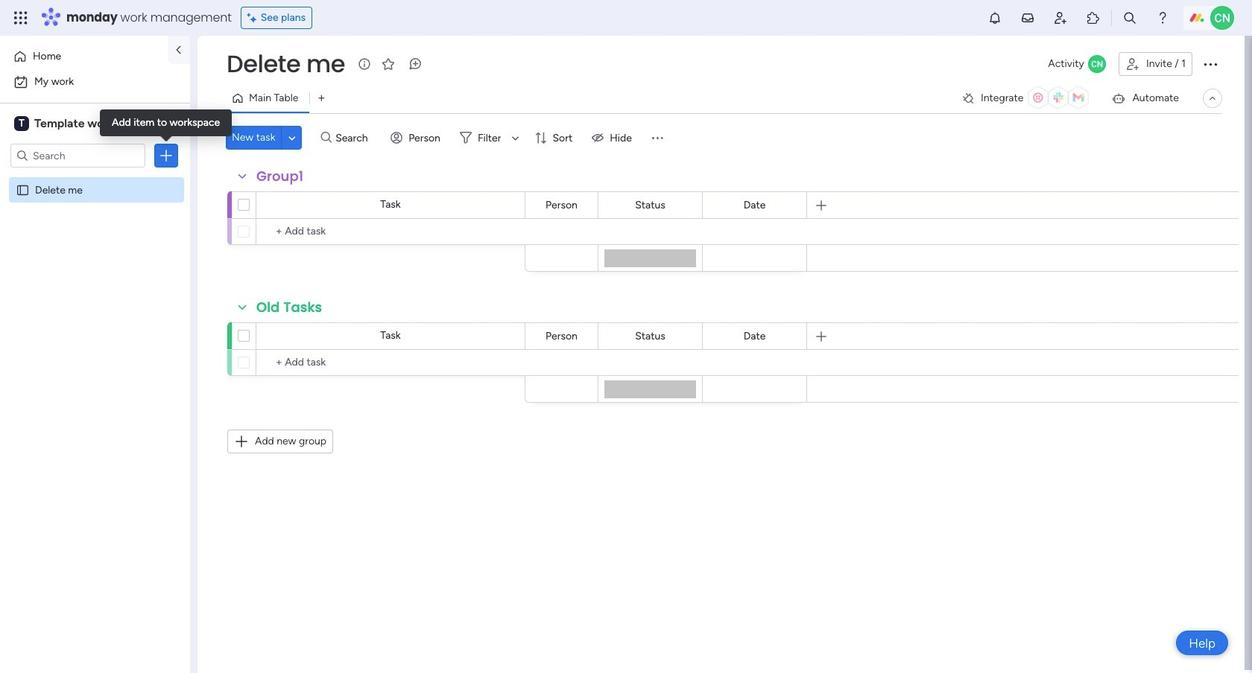 Task type: describe. For each thing, give the bounding box(es) containing it.
monday marketplace image
[[1086, 10, 1101, 25]]

Search field
[[332, 127, 377, 148]]

2 + add task text field from the top
[[264, 354, 518, 372]]

search everything image
[[1123, 10, 1138, 25]]

arrow down image
[[507, 129, 524, 147]]

workspace image
[[14, 116, 29, 132]]

Search in workspace field
[[31, 147, 125, 164]]

board activity image
[[1088, 55, 1106, 73]]

notifications image
[[988, 10, 1003, 25]]

angle down image
[[289, 132, 296, 144]]

update feed image
[[1021, 10, 1036, 25]]

collapse board header image
[[1207, 92, 1219, 104]]

menu image
[[650, 130, 665, 145]]

2 vertical spatial option
[[0, 176, 190, 179]]

0 vertical spatial options image
[[1202, 55, 1220, 73]]

public board image
[[16, 183, 30, 197]]



Task type: vqa. For each thing, say whether or not it's contained in the screenshot.
"Menu" IMAGE to the left
no



Task type: locate. For each thing, give the bounding box(es) containing it.
1 horizontal spatial options image
[[1202, 55, 1220, 73]]

1 vertical spatial options image
[[159, 148, 174, 163]]

options image
[[1202, 55, 1220, 73], [159, 148, 174, 163]]

1 vertical spatial option
[[9, 70, 181, 94]]

+ Add task text field
[[264, 223, 518, 241], [264, 354, 518, 372]]

workspace selection element
[[14, 115, 146, 133]]

show board description image
[[356, 57, 374, 72]]

v2 search image
[[321, 130, 332, 146]]

list box
[[0, 174, 190, 404]]

help image
[[1156, 10, 1170, 25]]

add view image
[[319, 93, 325, 104]]

start a board discussion image
[[408, 57, 423, 72]]

select product image
[[13, 10, 28, 25]]

cool name image
[[1211, 6, 1235, 30]]

0 horizontal spatial options image
[[159, 148, 174, 163]]

invite members image
[[1053, 10, 1068, 25]]

see plans image
[[247, 10, 261, 26]]

add to favorites image
[[381, 56, 396, 71]]

option
[[9, 45, 159, 69], [9, 70, 181, 94], [0, 176, 190, 179]]

1 vertical spatial + add task text field
[[264, 354, 518, 372]]

None field
[[223, 48, 349, 80], [253, 167, 307, 186], [542, 197, 581, 214], [632, 197, 669, 214], [740, 197, 770, 214], [253, 298, 326, 318], [542, 328, 581, 345], [632, 328, 669, 345], [740, 328, 770, 345], [223, 48, 349, 80], [253, 167, 307, 186], [542, 197, 581, 214], [632, 197, 669, 214], [740, 197, 770, 214], [253, 298, 326, 318], [542, 328, 581, 345], [632, 328, 669, 345], [740, 328, 770, 345]]

0 vertical spatial option
[[9, 45, 159, 69]]

0 vertical spatial + add task text field
[[264, 223, 518, 241]]

1 + add task text field from the top
[[264, 223, 518, 241]]



